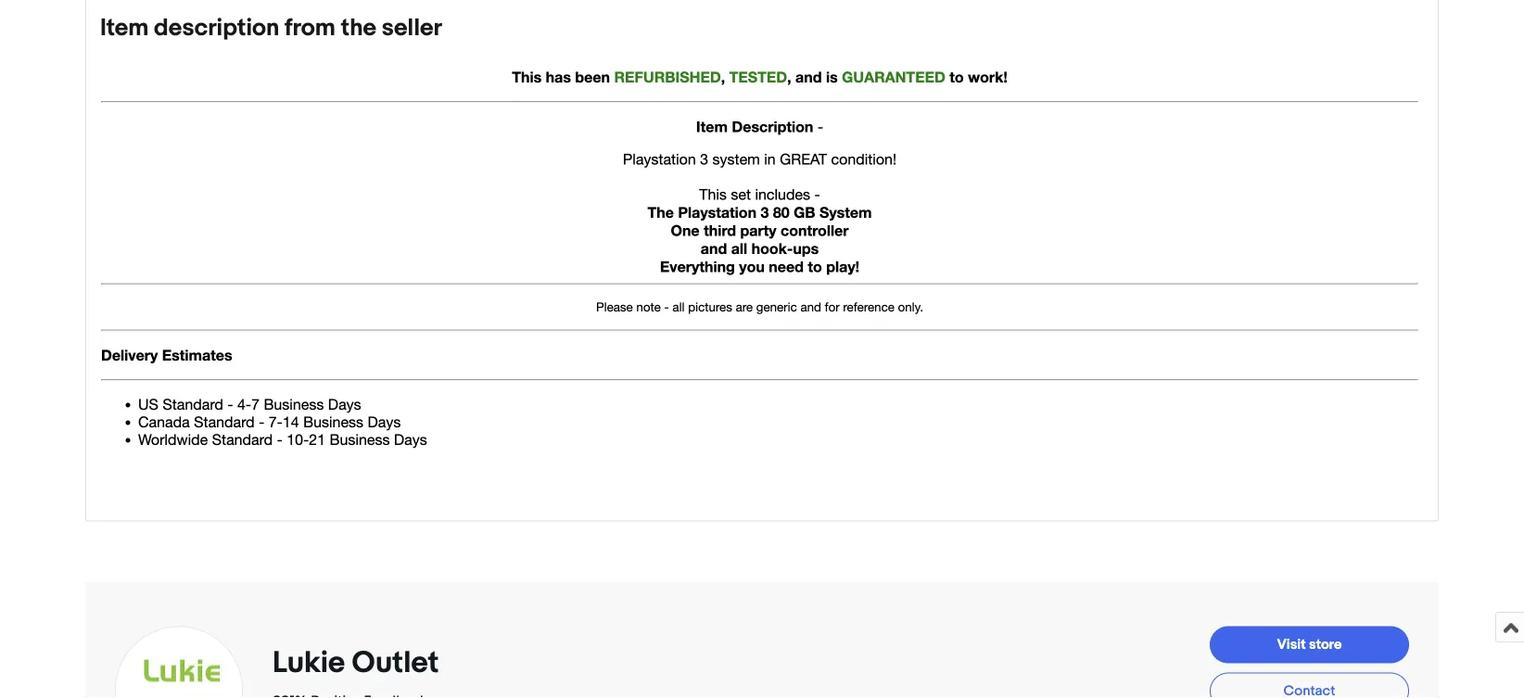 Task type: describe. For each thing, give the bounding box(es) containing it.
seller
[[382, 14, 442, 43]]

from
[[285, 14, 336, 43]]

description
[[154, 14, 279, 43]]

item description from the seller
[[100, 14, 442, 43]]

lukie
[[273, 645, 345, 681]]

item
[[100, 14, 149, 43]]

visit store link
[[1210, 627, 1410, 664]]

outlet
[[352, 645, 439, 681]]



Task type: locate. For each thing, give the bounding box(es) containing it.
the
[[341, 14, 376, 43]]

visit store
[[1277, 636, 1342, 653]]

lukie outlet image
[[114, 626, 244, 698]]

store
[[1309, 636, 1342, 653]]

visit
[[1277, 636, 1306, 653]]

lukie outlet link
[[273, 645, 446, 681]]

lukie outlet
[[273, 645, 439, 681]]



Task type: vqa. For each thing, say whether or not it's contained in the screenshot.
Visit Store
yes



